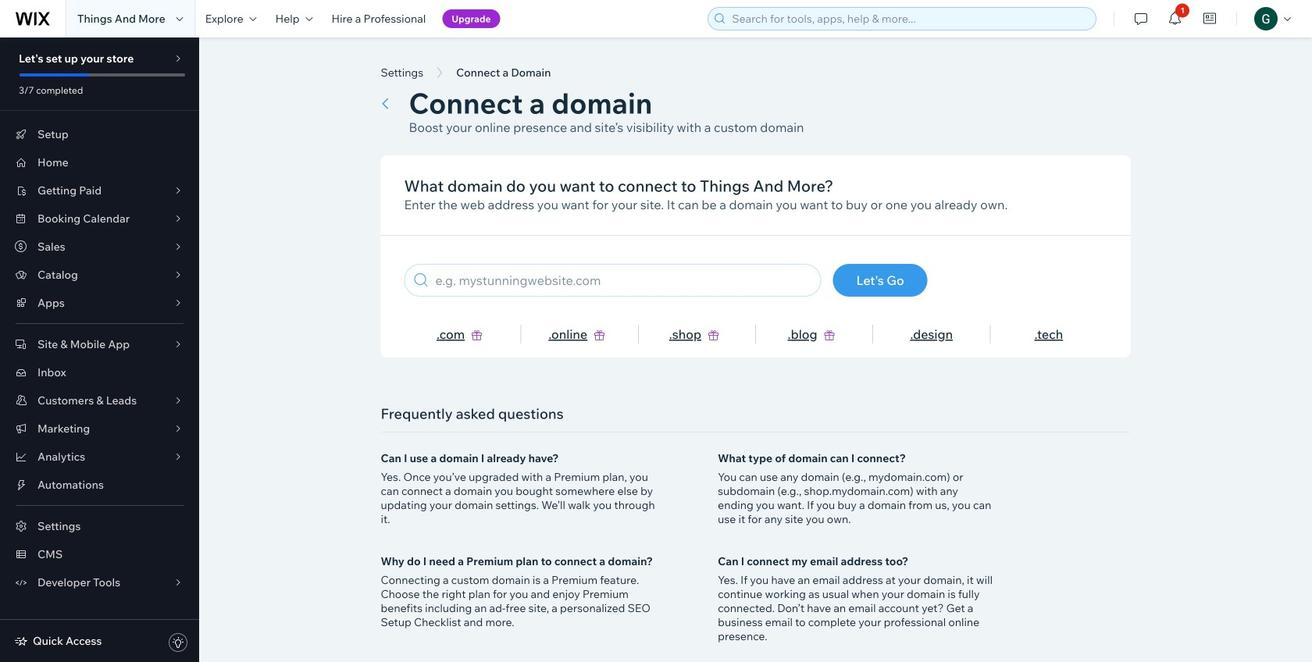 Task type: vqa. For each thing, say whether or not it's contained in the screenshot.
sidebar Element
yes



Task type: describe. For each thing, give the bounding box(es) containing it.
sidebar element
[[0, 38, 199, 663]]

Search for tools, apps, help & more... field
[[728, 8, 1092, 30]]

e.g. mystunningwebsite.com field
[[431, 265, 814, 296]]



